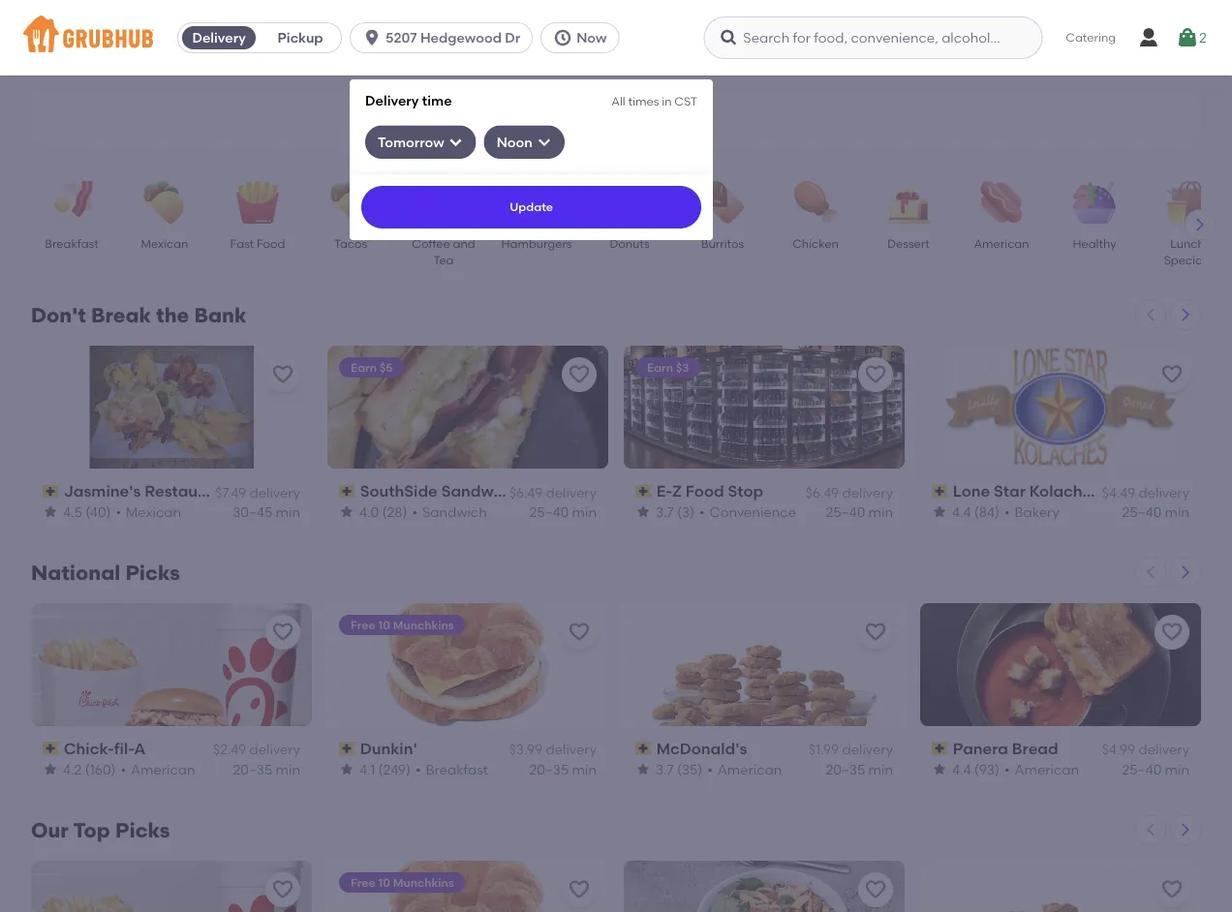Task type: vqa. For each thing, say whether or not it's contained in the screenshot.
the leftmost The Earn
yes



Task type: describe. For each thing, give the bounding box(es) containing it.
unlock
[[556, 111, 602, 127]]

pickup button
[[260, 22, 341, 53]]

grubhub plus flag logo image
[[525, 110, 548, 128]]

• for southside sandwiches
[[412, 504, 417, 520]]

subscription pass image for lone star kolaches (s austin)
[[932, 485, 949, 498]]

delivery time
[[365, 92, 452, 108]]

$4.49 delivery
[[1102, 484, 1190, 501]]

1 horizontal spatial breakfast
[[426, 761, 488, 778]]

2 munchkins from the top
[[393, 875, 454, 889]]

jasmine's
[[64, 482, 141, 501]]

hamburgers image
[[503, 181, 571, 224]]

(160)
[[85, 761, 116, 778]]

25–40 for e-z food stop
[[826, 504, 865, 520]]

star icon image for dunkin'
[[339, 762, 355, 777]]

3.7 for don't break the bank
[[656, 504, 674, 520]]

delivery for e-z food stop
[[842, 484, 893, 501]]

stop
[[728, 482, 764, 501]]

• for panera bread
[[1004, 761, 1010, 778]]

• for jasmine's restaurant
[[116, 504, 121, 520]]

$6.49 for southside sandwiches
[[509, 484, 543, 501]]

subscription pass image for panera bread
[[932, 742, 949, 756]]

2
[[1199, 29, 1207, 46]]

20–35 for chick-fil-a
[[233, 761, 272, 778]]

$2.49 delivery
[[213, 742, 300, 758]]

• sandwich
[[412, 504, 487, 520]]

star icon image for jasmine's restaurant
[[43, 504, 58, 520]]

3.7 (35)
[[656, 761, 702, 778]]

2 free from the top
[[351, 875, 376, 889]]

svg image inside the now button
[[553, 28, 573, 47]]

fast food image
[[224, 181, 292, 224]]

$2.49
[[213, 742, 246, 758]]

• bakery
[[1004, 504, 1059, 520]]

0 vertical spatial picks
[[125, 561, 180, 585]]

30–45 min
[[233, 504, 300, 520]]

$3
[[676, 360, 689, 374]]

min for chick-fil-a
[[276, 761, 300, 778]]

delivery for mcdonald's
[[842, 742, 893, 758]]

• for dunkin'
[[416, 761, 421, 778]]

noon
[[497, 134, 533, 150]]

2 free 10 munchkins from the top
[[351, 875, 454, 889]]

4.1 (249)
[[359, 761, 411, 778]]

break
[[91, 303, 151, 328]]

20–35 for mcdonald's
[[826, 761, 865, 778]]

$7.49
[[215, 484, 246, 501]]

5207 hedgewood dr
[[386, 30, 520, 46]]

coffee and tea image
[[410, 181, 478, 224]]

healthy image
[[1061, 181, 1128, 224]]

$1.99
[[809, 742, 839, 758]]

american for chick-fil-a
[[131, 761, 195, 778]]

restaurant
[[145, 482, 229, 501]]

• for lone star kolaches (s austin)
[[1004, 504, 1010, 520]]

4.0 (28)
[[359, 504, 407, 520]]

25–40 for southside sandwiches
[[529, 504, 569, 520]]

$4.49
[[1102, 484, 1135, 501]]

kolaches
[[1029, 482, 1100, 501]]

delivery for chick-fil-a
[[249, 742, 300, 758]]

25–40 min for panera bread
[[1122, 761, 1190, 778]]

the
[[156, 303, 189, 328]]

min for panera bread
[[1165, 761, 1190, 778]]

1 vertical spatial food
[[686, 482, 724, 501]]

• american for chick-fil-a
[[121, 761, 195, 778]]

in
[[662, 94, 672, 108]]

caret right icon image for national picks
[[1178, 565, 1193, 580]]

25–40 min for lone star kolaches (s austin)
[[1122, 504, 1190, 520]]

american for mcdonald's
[[718, 761, 782, 778]]

times
[[628, 94, 659, 108]]

chicken
[[793, 236, 839, 250]]

delivery for jasmine's restaurant
[[249, 484, 300, 501]]

e-
[[656, 482, 672, 501]]

update button
[[361, 186, 701, 228]]

lone star kolaches (s austin)
[[953, 482, 1176, 501]]

mcdonald's
[[656, 739, 747, 758]]

1 free 10 munchkins from the top
[[351, 618, 454, 632]]

tacos image
[[317, 181, 385, 224]]

min for dunkin'
[[572, 761, 597, 778]]

$4.99
[[1102, 742, 1135, 758]]

southside sandwiches
[[360, 482, 534, 501]]

lunch specials image
[[1154, 181, 1221, 224]]

coffee and tea
[[412, 236, 475, 267]]

hedgewood
[[420, 30, 502, 46]]

t
[[1229, 640, 1232, 657]]

delivery for panera bread
[[1139, 742, 1190, 758]]

star icon image for chick-fil-a
[[43, 762, 58, 777]]

american down american image
[[974, 236, 1029, 250]]

time
[[422, 92, 452, 108]]

• breakfast
[[416, 761, 488, 778]]

dessert image
[[875, 181, 943, 224]]

caret right icon image for don't break the bank
[[1178, 307, 1193, 323]]

30–45
[[233, 504, 272, 520]]

fil-
[[114, 739, 134, 758]]

bank
[[194, 303, 247, 328]]

4.0
[[359, 504, 379, 520]]

panera bread
[[953, 739, 1058, 758]]

$3.99 delivery
[[509, 742, 597, 758]]

star icon image for lone star kolaches (s austin)
[[932, 504, 947, 520]]

jasmine's restaurant
[[64, 482, 229, 501]]

25–40 for panera bread
[[1122, 761, 1162, 778]]

star icon image for mcdonald's
[[635, 762, 651, 777]]

z
[[672, 482, 682, 501]]

4.5 (40)
[[63, 504, 111, 520]]

a
[[134, 739, 146, 758]]

2 10 from the top
[[378, 875, 390, 889]]

4.2
[[63, 761, 82, 778]]

(28)
[[382, 504, 407, 520]]

chicken image
[[782, 181, 850, 224]]

$0
[[605, 111, 621, 127]]

fast food
[[230, 236, 285, 250]]

4.5
[[63, 504, 82, 520]]

(40)
[[85, 504, 111, 520]]

hamburgers
[[501, 236, 572, 250]]

4.4 (84)
[[952, 504, 1000, 520]]

25–40 min for e-z food stop
[[826, 504, 893, 520]]

subscription pass image for national picks
[[635, 742, 653, 756]]

min for jasmine's restaurant
[[276, 504, 300, 520]]

(s
[[1103, 482, 1119, 501]]

subscription pass image for don't break the bank
[[635, 485, 653, 498]]

delivery for delivery time
[[365, 92, 419, 108]]

burritos
[[701, 236, 744, 250]]

3.7 (3)
[[656, 504, 694, 520]]

update
[[510, 200, 553, 214]]

20–35 min for chick-fil-a
[[233, 761, 300, 778]]

fees
[[680, 111, 707, 127]]

• american for panera bread
[[1004, 761, 1079, 778]]

don't
[[31, 303, 86, 328]]

cst
[[675, 94, 698, 108]]

1 munchkins from the top
[[393, 618, 454, 632]]

(84)
[[974, 504, 1000, 520]]

• convenience
[[699, 504, 796, 520]]

4.4 for don't break the bank
[[952, 504, 971, 520]]

star
[[994, 482, 1026, 501]]



Task type: locate. For each thing, give the bounding box(es) containing it.
0 vertical spatial munchkins
[[393, 618, 454, 632]]

delivery left the pickup button
[[192, 30, 246, 46]]

20–35 min down $2.49 delivery
[[233, 761, 300, 778]]

star icon image for e-z food stop
[[635, 504, 651, 520]]

donuts image
[[596, 181, 664, 224]]

• american
[[121, 761, 195, 778], [707, 761, 782, 778], [1004, 761, 1079, 778]]

subscription pass image left southside
[[339, 485, 356, 498]]

delivery inside delivery button
[[192, 30, 246, 46]]

2 $6.49 delivery from the left
[[806, 484, 893, 501]]

20–35 for dunkin'
[[529, 761, 569, 778]]

0 horizontal spatial $6.49 delivery
[[509, 484, 597, 501]]

svg image
[[1176, 26, 1199, 49], [362, 28, 382, 47], [719, 28, 738, 47], [448, 134, 464, 150]]

lunch specials
[[1164, 236, 1211, 267]]

$6.49 delivery
[[509, 484, 597, 501], [806, 484, 893, 501]]

0 vertical spatial delivery
[[192, 30, 246, 46]]

subscription pass image left mcdonald's
[[635, 742, 653, 756]]

lunch
[[1170, 236, 1205, 250]]

tacos
[[334, 236, 367, 250]]

earn left $3 at top
[[647, 360, 673, 374]]

(35)
[[677, 761, 702, 778]]

austin)
[[1122, 482, 1176, 501]]

healthy
[[1073, 236, 1116, 250]]

20–35 down $3.99 delivery
[[529, 761, 569, 778]]

min for lone star kolaches (s austin)
[[1165, 504, 1190, 520]]

25–40 down the $4.99 delivery
[[1122, 761, 1162, 778]]

• right (3) on the bottom of the page
[[699, 504, 705, 520]]

1 horizontal spatial earn
[[647, 360, 673, 374]]

0 vertical spatial svg image
[[553, 28, 573, 47]]

delivery for dunkin'
[[546, 742, 597, 758]]

delivery for southside sandwiches
[[546, 484, 597, 501]]

pickup
[[278, 30, 323, 46]]

proceed t
[[1170, 640, 1232, 657]]

1 vertical spatial mexican
[[126, 504, 181, 520]]

caret right icon image down the specials
[[1178, 307, 1193, 323]]

• for e-z food stop
[[699, 504, 705, 520]]

american for panera bread
[[1015, 761, 1079, 778]]

3 caret left icon image from the top
[[1143, 822, 1159, 838]]

subscription pass image
[[43, 485, 60, 498], [932, 485, 949, 498], [43, 742, 60, 756], [339, 742, 356, 756], [932, 742, 949, 756]]

star icon image left 4.0
[[339, 504, 355, 520]]

• right (35)
[[707, 761, 713, 778]]

top
[[73, 818, 110, 843]]

unlock $0 delivery fees
[[556, 111, 707, 127]]

5207 hedgewood dr button
[[350, 22, 541, 53]]

caret right icon image down the $4.99 delivery
[[1178, 822, 1193, 838]]

tomorrow
[[378, 134, 444, 150]]

20–35 down $2.49 delivery
[[233, 761, 272, 778]]

0 horizontal spatial delivery
[[192, 30, 246, 46]]

tea
[[433, 253, 454, 267]]

star icon image left 4.5
[[43, 504, 58, 520]]

3 20–35 min from the left
[[826, 761, 893, 778]]

• right (249)
[[416, 761, 421, 778]]

1 vertical spatial 4.4
[[952, 761, 971, 778]]

• american down bread
[[1004, 761, 1079, 778]]

caret left icon image for the
[[1143, 307, 1159, 323]]

2 • american from the left
[[707, 761, 782, 778]]

picks down • mexican
[[125, 561, 180, 585]]

1 vertical spatial free
[[351, 875, 376, 889]]

min for e-z food stop
[[869, 504, 893, 520]]

0 horizontal spatial • american
[[121, 761, 195, 778]]

2 20–35 from the left
[[529, 761, 569, 778]]

3.7 left (35)
[[656, 761, 674, 778]]

min down $1.99 delivery
[[869, 761, 893, 778]]

$6.49 delivery for southside sandwiches
[[509, 484, 597, 501]]

earn $3
[[647, 360, 689, 374]]

american down mcdonald's
[[718, 761, 782, 778]]

• right (40)
[[116, 504, 121, 520]]

0 vertical spatial caret left icon image
[[1143, 307, 1159, 323]]

dr
[[505, 30, 520, 46]]

0 horizontal spatial earn
[[351, 360, 377, 374]]

0 vertical spatial 4.4
[[952, 504, 971, 520]]

mexican down jasmine's restaurant
[[126, 504, 181, 520]]

min down $3.99 delivery
[[572, 761, 597, 778]]

and
[[453, 236, 475, 250]]

0 vertical spatial 3.7
[[656, 504, 674, 520]]

american image
[[968, 181, 1035, 224]]

0 horizontal spatial food
[[257, 236, 285, 250]]

star icon image left 4.2
[[43, 762, 58, 777]]

$3.99
[[509, 742, 543, 758]]

convenience
[[710, 504, 796, 520]]

chick-
[[64, 739, 114, 758]]

2 vertical spatial caret left icon image
[[1143, 822, 1159, 838]]

1 vertical spatial delivery
[[365, 92, 419, 108]]

25–40 min
[[529, 504, 597, 520], [826, 504, 893, 520], [1122, 504, 1190, 520], [1122, 761, 1190, 778]]

our
[[31, 818, 69, 843]]

svg image
[[553, 28, 573, 47], [536, 134, 552, 150]]

proceed t button
[[1110, 631, 1232, 666]]

2 horizontal spatial 20–35 min
[[826, 761, 893, 778]]

• american for mcdonald's
[[707, 761, 782, 778]]

2 4.4 from the top
[[952, 761, 971, 778]]

1 vertical spatial caret left icon image
[[1143, 565, 1159, 580]]

jasmine's restaurant logo image
[[89, 346, 254, 469]]

1 vertical spatial breakfast
[[426, 761, 488, 778]]

catering
[[1066, 30, 1116, 44]]

caret right icon image up proceed
[[1178, 565, 1193, 580]]

$5
[[380, 360, 393, 374]]

20–35
[[233, 761, 272, 778], [529, 761, 569, 778], [826, 761, 865, 778]]

3.7 down e-
[[656, 504, 674, 520]]

min left 3.7 (3)
[[572, 504, 597, 520]]

1 vertical spatial 10
[[378, 875, 390, 889]]

1 vertical spatial svg image
[[536, 134, 552, 150]]

0 horizontal spatial $6.49
[[509, 484, 543, 501]]

1 10 from the top
[[378, 618, 390, 632]]

caret right icon image for our top picks
[[1178, 822, 1193, 838]]

1 caret left icon image from the top
[[1143, 307, 1159, 323]]

0 vertical spatial breakfast
[[45, 236, 99, 250]]

subscription pass image left jasmine's
[[43, 485, 60, 498]]

svg image inside 5207 hedgewood dr button
[[362, 28, 382, 47]]

star icon image left '4.1'
[[339, 762, 355, 777]]

specials
[[1164, 253, 1211, 267]]

1 earn from the left
[[351, 360, 377, 374]]

food right z
[[686, 482, 724, 501]]

4.4
[[952, 504, 971, 520], [952, 761, 971, 778]]

4.4 (93)
[[952, 761, 1000, 778]]

svg image inside '2' button
[[1176, 26, 1199, 49]]

lone star kolaches (s austin) logo image
[[943, 346, 1178, 469]]

earn
[[351, 360, 377, 374], [647, 360, 673, 374]]

20–35 down $1.99 delivery
[[826, 761, 865, 778]]

25–40 down $4.49 delivery
[[1122, 504, 1162, 520]]

2 horizontal spatial • american
[[1004, 761, 1079, 778]]

svg image down grubhub plus flag logo
[[536, 134, 552, 150]]

1 horizontal spatial delivery
[[365, 92, 419, 108]]

10
[[378, 618, 390, 632], [378, 875, 390, 889]]

1 3.7 from the top
[[656, 504, 674, 520]]

20–35 min
[[233, 761, 300, 778], [529, 761, 597, 778], [826, 761, 893, 778]]

1 horizontal spatial $6.49
[[806, 484, 839, 501]]

national picks
[[31, 561, 180, 585]]

caret right icon image
[[1192, 217, 1208, 232], [1178, 307, 1193, 323], [1178, 565, 1193, 580], [1178, 822, 1193, 838]]

• right (93)
[[1004, 761, 1010, 778]]

0 horizontal spatial 20–35
[[233, 761, 272, 778]]

25–40 right "convenience"
[[826, 504, 865, 520]]

25–40 for lone star kolaches (s austin)
[[1122, 504, 1162, 520]]

star icon image left 3.7 (3)
[[635, 504, 651, 520]]

bakery
[[1015, 504, 1059, 520]]

2 button
[[1176, 20, 1207, 55]]

subscription pass image for dunkin'
[[339, 742, 356, 756]]

free 10 munchkins
[[351, 618, 454, 632], [351, 875, 454, 889]]

4.4 for national picks
[[952, 761, 971, 778]]

1 $6.49 from the left
[[509, 484, 543, 501]]

1 horizontal spatial • american
[[707, 761, 782, 778]]

breakfast image
[[38, 181, 106, 224]]

now button
[[541, 22, 627, 53]]

delivery
[[192, 30, 246, 46], [365, 92, 419, 108]]

caret right icon image up lunch
[[1192, 217, 1208, 232]]

subscription pass image left chick-
[[43, 742, 60, 756]]

all
[[612, 94, 625, 108]]

subscription pass image left lone
[[932, 485, 949, 498]]

breakfast right (249)
[[426, 761, 488, 778]]

mexican
[[141, 236, 188, 250], [126, 504, 181, 520]]

donuts
[[610, 236, 650, 250]]

(93)
[[974, 761, 1000, 778]]

earn left $5
[[351, 360, 377, 374]]

caret left icon image
[[1143, 307, 1159, 323], [1143, 565, 1159, 580], [1143, 822, 1159, 838]]

• right (84)
[[1004, 504, 1010, 520]]

3 20–35 from the left
[[826, 761, 865, 778]]

coffee
[[412, 236, 450, 250]]

2 $6.49 from the left
[[806, 484, 839, 501]]

caret left icon image for picks
[[1143, 822, 1159, 838]]

$6.49 for e-z food stop
[[806, 484, 839, 501]]

star icon image for southside sandwiches
[[339, 504, 355, 520]]

$1.99 delivery
[[809, 742, 893, 758]]

star icon image for panera bread
[[932, 762, 947, 777]]

american down bread
[[1015, 761, 1079, 778]]

20–35 min down $1.99 delivery
[[826, 761, 893, 778]]

4.1
[[359, 761, 375, 778]]

0 horizontal spatial svg image
[[536, 134, 552, 150]]

1 vertical spatial free 10 munchkins
[[351, 875, 454, 889]]

subscription pass image left e-
[[635, 485, 653, 498]]

subscription pass image
[[339, 485, 356, 498], [635, 485, 653, 498], [635, 742, 653, 756]]

0 vertical spatial free 10 munchkins
[[351, 618, 454, 632]]

delivery for lone star kolaches (s austin)
[[1139, 484, 1190, 501]]

mexican image
[[131, 181, 199, 224]]

20–35 min down $3.99 delivery
[[529, 761, 597, 778]]

star icon image left 4.4 (84)
[[932, 504, 947, 520]]

delivery left time
[[365, 92, 419, 108]]

star icon image
[[43, 504, 58, 520], [339, 504, 355, 520], [635, 504, 651, 520], [932, 504, 947, 520], [43, 762, 58, 777], [339, 762, 355, 777], [635, 762, 651, 777], [932, 762, 947, 777]]

food
[[257, 236, 285, 250], [686, 482, 724, 501]]

now
[[577, 30, 607, 46]]

subscription pass image for chick-fil-a
[[43, 742, 60, 756]]

min for mcdonald's
[[869, 761, 893, 778]]

min
[[276, 504, 300, 520], [572, 504, 597, 520], [869, 504, 893, 520], [1165, 504, 1190, 520], [276, 761, 300, 778], [572, 761, 597, 778], [869, 761, 893, 778], [1165, 761, 1190, 778]]

• american down 'a'
[[121, 761, 195, 778]]

min left 4.4 (84)
[[869, 504, 893, 520]]

4.4 down lone
[[952, 504, 971, 520]]

picks right 'top'
[[115, 818, 170, 843]]

save this restaurant image
[[568, 363, 591, 386]]

min down the $4.99 delivery
[[1165, 761, 1190, 778]]

all times in cst
[[612, 94, 698, 108]]

dunkin'
[[360, 739, 417, 758]]

min down austin)
[[1165, 504, 1190, 520]]

subscription pass image left the dunkin'
[[339, 742, 356, 756]]

• for chick-fil-a
[[121, 761, 126, 778]]

food right fast at the top left
[[257, 236, 285, 250]]

1 free from the top
[[351, 618, 376, 632]]

star icon image left 4.4 (93)
[[932, 762, 947, 777]]

2 horizontal spatial 20–35
[[826, 761, 865, 778]]

• american down mcdonald's
[[707, 761, 782, 778]]

20–35 min for dunkin'
[[529, 761, 597, 778]]

• for mcdonald's
[[707, 761, 713, 778]]

5207
[[386, 30, 417, 46]]

subscription pass image for jasmine's restaurant
[[43, 485, 60, 498]]

2 20–35 min from the left
[[529, 761, 597, 778]]

1 • american from the left
[[121, 761, 195, 778]]

0 vertical spatial 10
[[378, 618, 390, 632]]

1 horizontal spatial 20–35
[[529, 761, 569, 778]]

main navigation navigation
[[0, 0, 1232, 912]]

• down the fil-
[[121, 761, 126, 778]]

• right (28)
[[412, 504, 417, 520]]

picks
[[125, 561, 180, 585], [115, 818, 170, 843]]

1 vertical spatial picks
[[115, 818, 170, 843]]

2 earn from the left
[[647, 360, 673, 374]]

lone
[[953, 482, 990, 501]]

1 20–35 min from the left
[[233, 761, 300, 778]]

0 vertical spatial free
[[351, 618, 376, 632]]

min right 30–45
[[276, 504, 300, 520]]

min for southside sandwiches
[[572, 504, 597, 520]]

1 horizontal spatial food
[[686, 482, 724, 501]]

earn for southside sandwiches
[[351, 360, 377, 374]]

0 vertical spatial mexican
[[141, 236, 188, 250]]

25–40 down sandwiches in the left of the page
[[529, 504, 569, 520]]

20–35 min for mcdonald's
[[826, 761, 893, 778]]

star icon image left 3.7 (35)
[[635, 762, 651, 777]]

earn for e-z food stop
[[647, 360, 673, 374]]

catering button
[[1052, 16, 1129, 60]]

save this restaurant image
[[271, 363, 294, 386], [864, 363, 887, 386], [1160, 363, 1184, 386], [271, 621, 294, 644], [568, 621, 591, 644], [864, 621, 887, 644], [1160, 621, 1184, 644], [271, 878, 294, 902], [568, 878, 591, 902], [864, 878, 887, 902], [1160, 878, 1184, 902]]

0 horizontal spatial 20–35 min
[[233, 761, 300, 778]]

svg image left now
[[553, 28, 573, 47]]

1 horizontal spatial 20–35 min
[[529, 761, 597, 778]]

1 horizontal spatial $6.49 delivery
[[806, 484, 893, 501]]

1 vertical spatial 3.7
[[656, 761, 674, 778]]

0 horizontal spatial breakfast
[[45, 236, 99, 250]]

american down 'a'
[[131, 761, 195, 778]]

1 $6.49 delivery from the left
[[509, 484, 597, 501]]

subscription pass image left panera
[[932, 742, 949, 756]]

breakfast down breakfast image
[[45, 236, 99, 250]]

2 caret left icon image from the top
[[1143, 565, 1159, 580]]

delivery for delivery
[[192, 30, 246, 46]]

25–40 min for southside sandwiches
[[529, 504, 597, 520]]

1 4.4 from the top
[[952, 504, 971, 520]]

(3)
[[677, 504, 694, 520]]

0 vertical spatial food
[[257, 236, 285, 250]]

e-z food stop
[[656, 482, 764, 501]]

dessert
[[888, 236, 930, 250]]

(249)
[[378, 761, 411, 778]]

sandwich
[[422, 504, 487, 520]]

3 • american from the left
[[1004, 761, 1079, 778]]

2 3.7 from the top
[[656, 761, 674, 778]]

3.7 for national picks
[[656, 761, 674, 778]]

4.2 (160)
[[63, 761, 116, 778]]

4.4 left (93)
[[952, 761, 971, 778]]

$6.49
[[509, 484, 543, 501], [806, 484, 839, 501]]

1 vertical spatial munchkins
[[393, 875, 454, 889]]

1 horizontal spatial svg image
[[553, 28, 573, 47]]

min down $2.49 delivery
[[276, 761, 300, 778]]

burritos image
[[689, 181, 757, 224]]

breakfast
[[45, 236, 99, 250], [426, 761, 488, 778]]

mexican down mexican image
[[141, 236, 188, 250]]

1 20–35 from the left
[[233, 761, 272, 778]]

$6.49 delivery for e-z food stop
[[806, 484, 893, 501]]



